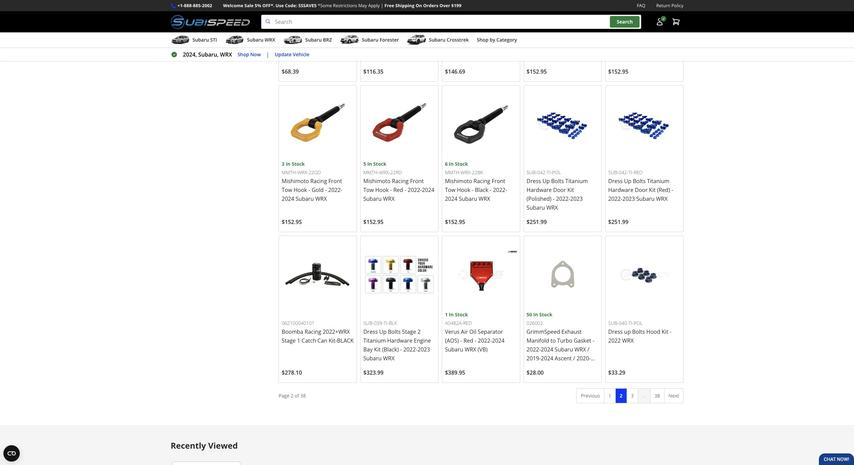 Task type: describe. For each thing, give the bounding box(es) containing it.
crosstrek
[[447, 37, 469, 43]]

shop now link
[[238, 51, 261, 58]]

1 inside 1 in stock a0482a-red verus air oil separator (aos) - red - 2022-2024 subaru wrx (vb)
[[445, 311, 448, 318]]

38 inside button
[[655, 392, 660, 399]]

verus
[[445, 328, 460, 335]]

wrx inside 50 in stock 026002 grimmspeed exhaust manifold to turbo gasket - 2022-2024 subaru wrx / 2019-2024 ascent / 2020- 2024 outback xt / legacy xt
[[575, 346, 586, 353]]

boomba racing 2022+wrx stage 1 catch can kit-black image
[[282, 239, 354, 311]]

red inside sub-042-ti-red dress up bolts titanium hardware door kit (red) - 2022-2023 subaru wrx
[[634, 169, 643, 176]]

mmth- for mishimoto racing front tow hook - red - 2022-2024 subaru wrx
[[363, 169, 379, 176]]

engine inside sub-039-ti-blk dress up bolts stage 2 titanium hardware engine bay kit (black) - 2022-2023 subaru wrx
[[414, 337, 431, 344]]

3 button
[[627, 388, 638, 404]]

blue
[[557, 36, 568, 43]]

free
[[385, 2, 394, 9]]

0 vertical spatial /
[[588, 346, 590, 353]]

2022- inside sub-042-ti-pol dress up bolts titanium hardware door kit (polished) - 2022-2023 subaru wrx
[[556, 195, 570, 203]]

over
[[440, 2, 450, 9]]

subaru forester button
[[340, 34, 399, 47]]

dress up bolts stage 2 titanium hardware engine bay kit (black) - 2022-2023 subaru wrx image
[[363, 239, 436, 311]]

previous
[[581, 392, 600, 399]]

1 vertical spatial |
[[266, 51, 269, 58]]

$152.95 for mishimoto racing front tow hook - gold - 2022- 2024 subaru wrx
[[282, 218, 302, 226]]

hardware inside sub-039-ti-blk dress up bolts stage 2 titanium hardware engine bay kit (black) - 2022-2023 subaru wrx
[[387, 337, 413, 344]]

2 inside sub-039-ti-blk dress up bolts stage 2 titanium hardware engine bay kit (black) - 2022-2023 subaru wrx
[[418, 328, 421, 335]]

racing for mishimoto racing front tow hook - yellow - 2022- 2024 subaru wrx
[[637, 27, 654, 34]]

manifold
[[527, 337, 549, 344]]

front for mishimoto racing front tow hook - gold - 2022- 2024 subaru wrx
[[328, 177, 342, 185]]

a subaru crosstrek thumbnail image image
[[407, 35, 426, 45]]

performance
[[376, 27, 409, 34]]

page
[[279, 392, 290, 399]]

up inside 2 in stock sub-046-ti-blu dress up bolts (blue) titanium hardware fa24f engine kit - 2022-2023 subaru wrx
[[298, 27, 305, 34]]

shop for shop now
[[238, 51, 249, 58]]

red inside 1 in stock a0482a-red verus air oil separator (aos) - red - 2022-2024 subaru wrx (vb)
[[463, 320, 472, 326]]

2024 inside 5 in stock mmth-wrx-22rd mishimoto racing front tow hook - red - 2022-2024 subaru wrx
[[422, 186, 434, 194]]

sti
[[210, 37, 217, 43]]

mmth- for mishimoto racing front tow hook - black - 2022- 2024 subaru wrx
[[445, 169, 461, 176]]

stock for mishimoto racing front tow hook - black - 2022- 2024 subaru wrx
[[455, 161, 468, 167]]

042- for dress up bolts titanium hardware door kit (polished) - 2022-2023 subaru wrx
[[537, 169, 547, 176]]

titanium inside sub-042-ti-red dress up bolts titanium hardware door kit (red) - 2022-2023 subaru wrx
[[647, 177, 670, 185]]

mmth- for mishimoto racing front tow hook - yellow - 2022- 2024 subaru wrx
[[608, 19, 624, 25]]

subaru inside mishimoto racing front tow hook - blue - 2022- 2024 subaru wrx
[[541, 45, 559, 52]]

door for (red)
[[635, 186, 648, 194]]

subaru sti button
[[171, 34, 217, 47]]

hardware inside sub-042-ti-red dress up bolts titanium hardware door kit (red) - 2022-2023 subaru wrx
[[608, 186, 634, 194]]

2024 inside mishimoto racing front tow hook - blue - 2022- 2024 subaru wrx
[[527, 45, 539, 52]]

gold
[[312, 186, 324, 194]]

open widget image
[[3, 445, 20, 462]]

stock for mishimoto racing front tow hook - yellow - 2022- 2024 subaru wrx
[[618, 10, 631, 17]]

blk
[[389, 320, 397, 326]]

stock for verus air oil separator (aos) - red - 2022-2024 subaru wrx (vb)
[[455, 311, 468, 318]]

subispeed logo image
[[171, 15, 250, 29]]

subaru inside dropdown button
[[193, 37, 209, 43]]

verus air oil separator (aos) - red - 2022-2024 subaru wrx (vb) image
[[445, 239, 517, 311]]

subaru brz
[[305, 37, 332, 43]]

titanium inside 2 in stock sub-046-ti-blu dress up bolts (blue) titanium hardware fa24f engine kit - 2022-2023 subaru wrx
[[282, 36, 304, 43]]

2023 inside 2 in stock sub-046-ti-blu dress up bolts (blue) titanium hardware fa24f engine kit - 2022-2023 subaru wrx
[[326, 45, 338, 52]]

22bk
[[472, 169, 483, 176]]

subaru inside sub-039-ti-blk dress up bolts stage 2 titanium hardware engine bay kit (black) - 2022-2023 subaru wrx
[[363, 355, 382, 362]]

ams
[[363, 27, 375, 34]]

wrx inside sub-040-ti-pol dress up bolts hood kit - 2022 wrx
[[622, 337, 634, 344]]

wrx inside subaru wrx dropdown button
[[265, 37, 275, 43]]

2023 inside sub-039-ti-blk dress up bolts stage 2 titanium hardware engine bay kit (black) - 2022-2023 subaru wrx
[[418, 346, 430, 353]]

mishimoto for mishimoto racing front tow hook - gold - 2022- 2024 subaru wrx
[[282, 177, 309, 185]]

dress up bolts hood kit - 2022 wrx image
[[608, 239, 681, 311]]

subaru forester
[[362, 37, 399, 43]]

- inside 2 in stock sub-046-ti-blu dress up bolts (blue) titanium hardware fa24f engine kit - 2022-2023 subaru wrx
[[308, 45, 310, 52]]

- inside sub-042-ti-red dress up bolts titanium hardware door kit (red) - 2022-2023 subaru wrx
[[672, 186, 673, 194]]

wrx inside 2022 wrx stage 1 engine bay kit
[[459, 27, 471, 34]]

use
[[276, 2, 284, 9]]

5
[[363, 161, 366, 167]]

2024, subaru, wrx
[[183, 51, 232, 58]]

up for dress up bolts titanium hardware door kit (polished) - 2022-2023 subaru wrx
[[543, 177, 550, 185]]

2023 inside sub-042-ti-pol dress up bolts titanium hardware door kit (polished) - 2022-2023 subaru wrx
[[570, 195, 583, 203]]

hoses
[[385, 36, 400, 43]]

2 in stock sub-046-ti-blu dress up bolts (blue) titanium hardware fa24f engine kit - 2022-2023 subaru wrx
[[282, 10, 348, 61]]

exhaust
[[562, 328, 582, 335]]

coolant
[[363, 36, 383, 43]]

hardware inside sub-042-ti-pol dress up bolts titanium hardware door kit (polished) - 2022-2023 subaru wrx
[[527, 186, 552, 194]]

mishimoto racing front tow hook - black - 2022-2024 subaru wrx image
[[445, 88, 517, 160]]

- inside 50 in stock 026002 grimmspeed exhaust manifold to turbo gasket - 2022-2024 subaru wrx / 2019-2024 ascent / 2020- 2024 outback xt / legacy xt
[[593, 337, 595, 344]]

dress for dress up bolts titanium hardware door kit (red) - 2022-2023 subaru wrx
[[608, 177, 623, 185]]

2022- inside 3 in stock mmth-wrx-22gd mishimoto racing front tow hook - gold - 2022- 2024 subaru wrx
[[328, 186, 343, 194]]

full-face
[[179, 4, 198, 10]]

air
[[461, 328, 468, 335]]

front for mishimoto racing front tow hook - red - 2022-2024 subaru wrx
[[410, 177, 424, 185]]

stock for grimmspeed exhaust manifold to turbo gasket - 2022-2024 subaru wrx / 2019-2024 ascent / 2020- 2024 outback xt / legacy xt
[[539, 311, 552, 318]]

Disc button
[[171, 17, 176, 23]]

wrx inside 6 in stock mmth-wrx-22bk mishimoto racing front tow hook - black - 2022- 2024 subaru wrx
[[479, 195, 490, 203]]

+1-888-885-2002 link
[[177, 2, 212, 9]]

$323.99
[[363, 369, 384, 376]]

orders
[[423, 2, 438, 9]]

subaru inside 3 in stock mmth-wrx-22gd mishimoto racing front tow hook - gold - 2022- 2024 subaru wrx
[[296, 195, 314, 203]]

subaru inside ams performance engine coolant hoses - 2022-2024 subaru wrx
[[363, 45, 382, 52]]

mishimoto inside mishimoto racing front tow hook - blue - 2022- 2024 subaru wrx
[[527, 27, 554, 34]]

kit inside sub-042-ti-pol dress up bolts titanium hardware door kit (polished) - 2022-2023 subaru wrx
[[568, 186, 574, 194]]

a0482a-
[[445, 320, 463, 326]]

dress up bolts titanium hardware door kit (red) - 2022-2023 subaru wrx image
[[608, 88, 681, 160]]

subaru inside sub-042-ti-red dress up bolts titanium hardware door kit (red) - 2022-2023 subaru wrx
[[637, 195, 655, 203]]

in for mishimoto racing front tow hook - red - 2022-2024 subaru wrx
[[367, 161, 372, 167]]

2020-
[[577, 355, 591, 362]]

22ny
[[635, 19, 647, 25]]

of
[[295, 392, 299, 399]]

shop by category
[[477, 37, 517, 43]]

2022- inside 6 in stock mmth-wrx-22bk mishimoto racing front tow hook - black - 2022- 2024 subaru wrx
[[493, 186, 507, 194]]

kit inside sub-042-ti-red dress up bolts titanium hardware door kit (red) - 2022-2023 subaru wrx
[[649, 186, 656, 194]]

shipping
[[395, 2, 415, 9]]

next
[[669, 392, 679, 399]]

- inside sub-042-ti-pol dress up bolts titanium hardware door kit (polished) - 2022-2023 subaru wrx
[[553, 195, 555, 203]]

...
[[642, 392, 646, 399]]

faq link
[[637, 2, 646, 9]]

fa24f
[[332, 36, 348, 43]]

shop for shop by category
[[477, 37, 489, 43]]

0 vertical spatial xt
[[563, 363, 570, 371]]

ams performance engine coolant hoses - 2022-2024 subaru wrx image
[[363, 0, 436, 10]]

subaru inside 50 in stock 026002 grimmspeed exhaust manifold to turbo gasket - 2022-2024 subaru wrx / 2019-2024 ascent / 2020- 2024 outback xt / legacy xt
[[555, 346, 573, 353]]

1 horizontal spatial |
[[381, 2, 383, 9]]

1 inside 2022 wrx stage 1 engine bay kit
[[487, 27, 490, 34]]

turbo
[[557, 337, 572, 344]]

(black)
[[382, 346, 399, 353]]

2 in stock
[[527, 10, 550, 17]]

(vb)
[[478, 346, 488, 353]]

1 button
[[604, 388, 616, 404]]

0 horizontal spatial /
[[571, 363, 573, 371]]

wrx inside 5 in stock mmth-wrx-22rd mishimoto racing front tow hook - red - 2022-2024 subaru wrx
[[383, 195, 395, 203]]

subaru inside 2 in stock sub-046-ti-blu dress up bolts (blue) titanium hardware fa24f engine kit - 2022-2023 subaru wrx
[[282, 53, 300, 61]]

dress up bolts (blue) titanium hardware fa24f engine kit - 2022-2023 subaru wrx image
[[282, 0, 354, 10]]

+1-888-885-2002
[[177, 2, 212, 9]]

wrx inside ams performance engine coolant hoses - 2022-2024 subaru wrx
[[383, 45, 395, 52]]

040-
[[619, 320, 629, 326]]

wrx inside 3 in stock mmth-wrx-22gd mishimoto racing front tow hook - gold - 2022- 2024 subaru wrx
[[315, 195, 327, 203]]

by
[[490, 37, 495, 43]]

2022 inside 2022 wrx stage 1 engine bay kit
[[445, 27, 458, 34]]

ti- for dress up bolts titanium hardware door kit (red) - 2022-2023 subaru wrx
[[629, 169, 634, 176]]

red inside 1 in stock a0482a-red verus air oil separator (aos) - red - 2022-2024 subaru wrx (vb)
[[464, 337, 473, 344]]

subaru wrx button
[[225, 34, 275, 47]]

forester
[[380, 37, 399, 43]]

mishimoto racing front tow hook - blue - 2022- 2024 subaru wrx
[[527, 27, 587, 52]]

50 in stock 026002 grimmspeed exhaust manifold to turbo gasket - 2022-2024 subaru wrx / 2019-2024 ascent / 2020- 2024 outback xt / legacy xt
[[527, 311, 595, 380]]

2023 inside sub-042-ti-red dress up bolts titanium hardware door kit (red) - 2022-2023 subaru wrx
[[623, 195, 635, 203]]

2022- inside 2 in stock sub-046-ti-blu dress up bolts (blue) titanium hardware fa24f engine kit - 2022-2023 subaru wrx
[[312, 45, 326, 52]]

wrx- for yellow
[[624, 19, 635, 25]]

bolts for dress up bolts hood kit - 2022 wrx
[[632, 328, 645, 335]]

$278.10
[[282, 369, 302, 376]]

bolts for dress up bolts stage 2 titanium hardware engine bay kit (black) - 2022-2023 subaru wrx
[[388, 328, 401, 335]]

- inside ams performance engine coolant hoses - 2022-2024 subaru wrx
[[402, 36, 403, 43]]

sub-042-ti-red dress up bolts titanium hardware door kit (red) - 2022-2023 subaru wrx
[[608, 169, 673, 203]]

bay
[[363, 346, 373, 353]]

kit inside sub-040-ti-pol dress up bolts hood kit - 2022 wrx
[[662, 328, 669, 335]]

tow for mishimoto racing front tow hook - black - 2022- 2024 subaru wrx
[[445, 186, 456, 194]]

front for mishimoto racing front tow hook - yellow - 2022- 2024 subaru wrx
[[655, 27, 669, 34]]

2022- inside mishimoto racing front tow hook - blue - 2022- 2024 subaru wrx
[[573, 36, 587, 43]]

1 in stock a0482a-red verus air oil separator (aos) - red - 2022-2024 subaru wrx (vb)
[[445, 311, 505, 353]]

front inside mishimoto racing front tow hook - blue - 2022- 2024 subaru wrx
[[573, 27, 587, 34]]

2 inside 2 in stock sub-046-ti-blu dress up bolts (blue) titanium hardware fa24f engine kit - 2022-2023 subaru wrx
[[282, 10, 285, 17]]

2 inside 2 button
[[620, 392, 623, 399]]

2022- inside ams performance engine coolant hoses - 2022-2024 subaru wrx
[[405, 36, 419, 43]]

welcome
[[223, 2, 243, 9]]

22gd
[[309, 169, 321, 176]]

return
[[656, 2, 670, 9]]

(blue)
[[321, 27, 335, 34]]

1 down welcome sale 5% off*. use code: sssave5 on the left top of the page
[[269, 17, 272, 23]]

red inside 5 in stock mmth-wrx-22rd mishimoto racing front tow hook - red - 2022-2024 subaru wrx
[[393, 186, 403, 194]]

$199
[[451, 2, 462, 9]]

may
[[358, 2, 367, 9]]

kit inside 2 in stock sub-046-ti-blu dress up bolts (blue) titanium hardware fa24f engine kit - 2022-2023 subaru wrx
[[300, 45, 307, 52]]

2022- inside sub-039-ti-blk dress up bolts stage 2 titanium hardware engine bay kit (black) - 2022-2023 subaru wrx
[[403, 346, 418, 353]]

restrictions
[[333, 2, 357, 9]]

mishimoto racing front tow hook - gold - 2022-2024 subaru wrx image
[[282, 88, 354, 160]]

recently
[[171, 440, 206, 451]]

subaru inside sub-042-ti-pol dress up bolts titanium hardware door kit (polished) - 2022-2023 subaru wrx
[[527, 204, 545, 212]]

2024 inside 3 in stock mmth-wrx-22gd mishimoto racing front tow hook - gold - 2022- 2024 subaru wrx
[[282, 195, 294, 203]]

titanium inside sub-039-ti-blk dress up bolts stage 2 titanium hardware engine bay kit (black) - 2022-2023 subaru wrx
[[363, 337, 386, 344]]

(polished)
[[527, 195, 552, 203]]

sub-040-ti-pol dress up bolts hood kit - 2022 wrx
[[608, 320, 672, 344]]

sub- for dress up bolts titanium hardware door kit (polished) - 2022-2023 subaru wrx
[[527, 169, 537, 176]]

racing inside 062100040101 boomba racing 2022+wrx stage 1 catch can kit-black
[[305, 328, 321, 335]]

subaru inside 1 in stock a0482a-red verus air oil separator (aos) - red - 2022-2024 subaru wrx (vb)
[[445, 346, 463, 353]]

dress up bolts titanium hardware door kit (polished) - 2022-2023 subaru wrx image
[[527, 88, 599, 160]]

2022 wrx stage 1 engine bay kit image
[[445, 0, 517, 10]]

gasket
[[574, 337, 591, 344]]

mishimoto racing front tow hook - red - 2022-2024 subaru wrx image
[[363, 88, 436, 160]]

kit inside sub-039-ti-blk dress up bolts stage 2 titanium hardware engine bay kit (black) - 2022-2023 subaru wrx
[[374, 346, 381, 353]]

1 horizontal spatial /
[[573, 355, 575, 362]]

$389.95
[[445, 369, 465, 376]]

wrx- for black
[[461, 169, 472, 176]]

subaru inside 7 in stock mmth-wrx-22ny mishimoto racing front tow hook - yellow - 2022- 2024 subaru wrx
[[622, 45, 641, 52]]

category
[[497, 37, 517, 43]]

sub- for dress up bolts titanium hardware door kit (red) - 2022-2023 subaru wrx
[[608, 169, 619, 176]]

ti- for dress up bolts hood kit - 2022 wrx
[[629, 320, 634, 326]]

wrx- for gold
[[297, 169, 309, 176]]

wrx inside sub-039-ti-blk dress up bolts stage 2 titanium hardware engine bay kit (black) - 2022-2023 subaru wrx
[[383, 355, 395, 362]]

hardware inside 2 in stock sub-046-ti-blu dress up bolts (blue) titanium hardware fa24f engine kit - 2022-2023 subaru wrx
[[306, 36, 331, 43]]

a subaru sti thumbnail image image
[[171, 35, 190, 45]]

to
[[551, 337, 556, 344]]

engine inside 2022 wrx stage 1 engine bay kit
[[492, 27, 509, 34]]

dress for dress up bolts stage 2 titanium hardware engine bay kit (black) - 2022-2023 subaru wrx
[[363, 328, 378, 335]]

2022- inside sub-042-ti-red dress up bolts titanium hardware door kit (red) - 2022-2023 subaru wrx
[[608, 195, 623, 203]]

face
[[188, 4, 198, 10]]

*some restrictions may apply | free shipping on orders over $199
[[318, 2, 462, 9]]

wrx inside mishimoto racing front tow hook - blue - 2022- 2024 subaru wrx
[[560, 45, 572, 52]]

subaru wrx
[[247, 37, 275, 43]]

racing inside mishimoto racing front tow hook - blue - 2022- 2024 subaru wrx
[[555, 27, 572, 34]]

black
[[475, 186, 488, 194]]

return policy
[[656, 2, 684, 9]]

hook inside mishimoto racing front tow hook - blue - 2022- 2024 subaru wrx
[[539, 36, 552, 43]]



Task type: vqa. For each thing, say whether or not it's contained in the screenshot.
Mishimoto Racing Front Tow Hook - Black - 2022- 2024 Subaru WRX's "Racing"
yes



Task type: locate. For each thing, give the bounding box(es) containing it.
| left "free"
[[381, 2, 383, 9]]

- inside sub-040-ti-pol dress up bolts hood kit - 2022 wrx
[[670, 328, 672, 335]]

wrx down yellow
[[642, 45, 654, 52]]

pol for up
[[634, 320, 643, 326]]

hook inside 6 in stock mmth-wrx-22bk mishimoto racing front tow hook - black - 2022- 2024 subaru wrx
[[457, 186, 470, 194]]

update vehicle
[[275, 51, 309, 58]]

2022 down the 040-
[[608, 337, 621, 344]]

-
[[402, 36, 403, 43], [554, 36, 555, 43], [569, 36, 571, 43], [635, 36, 637, 43], [656, 36, 658, 43], [308, 45, 310, 52], [309, 186, 310, 194], [325, 186, 327, 194], [390, 186, 392, 194], [405, 186, 406, 194], [472, 186, 474, 194], [490, 186, 492, 194], [672, 186, 673, 194], [553, 195, 555, 203], [670, 328, 672, 335], [460, 337, 462, 344], [475, 337, 477, 344], [593, 337, 595, 344], [400, 346, 402, 353]]

red
[[634, 169, 643, 176], [463, 320, 472, 326]]

in inside 1 in stock a0482a-red verus air oil separator (aos) - red - 2022-2024 subaru wrx (vb)
[[449, 311, 454, 318]]

ellipses image
[[638, 388, 651, 404]]

0 vertical spatial 2022
[[445, 27, 458, 34]]

in for verus air oil separator (aos) - red - 2022-2024 subaru wrx (vb)
[[449, 311, 454, 318]]

a subaru forester thumbnail image image
[[340, 35, 359, 45]]

racing inside 6 in stock mmth-wrx-22bk mishimoto racing front tow hook - black - 2022- 2024 subaru wrx
[[474, 177, 490, 185]]

bolts for dress up bolts titanium hardware door kit (polished) - 2022-2023 subaru wrx
[[551, 177, 564, 185]]

1 vertical spatial 3
[[631, 392, 634, 399]]

full-
[[179, 4, 188, 10]]

bolts inside 2 in stock sub-046-ti-blu dress up bolts (blue) titanium hardware fa24f engine kit - 2022-2023 subaru wrx
[[306, 27, 319, 34]]

mishimoto racing front tow hook - yellow - 2022-2024 subaru wrx image
[[608, 0, 681, 10]]

in inside 2 in stock sub-046-ti-blu dress up bolts (blue) titanium hardware fa24f engine kit - 2022-2023 subaru wrx
[[286, 10, 290, 17]]

888-
[[184, 2, 193, 9]]

subaru brz button
[[283, 34, 332, 47]]

xt down 2019-
[[527, 372, 533, 380]]

1 horizontal spatial 2022
[[608, 337, 621, 344]]

tow for mishimoto racing front tow hook - red - 2022-2024 subaru wrx
[[363, 186, 374, 194]]

0 vertical spatial red
[[634, 169, 643, 176]]

2019-
[[527, 355, 541, 362]]

front inside 6 in stock mmth-wrx-22bk mishimoto racing front tow hook - black - 2022- 2024 subaru wrx
[[492, 177, 505, 185]]

mishimoto inside 6 in stock mmth-wrx-22bk mishimoto racing front tow hook - black - 2022- 2024 subaru wrx
[[445, 177, 472, 185]]

wrx down black
[[479, 195, 490, 203]]

wrx down (red)
[[656, 195, 668, 203]]

tow
[[527, 36, 537, 43], [608, 36, 619, 43], [282, 186, 292, 194], [363, 186, 374, 194], [445, 186, 456, 194]]

5 in stock mmth-wrx-22rd mishimoto racing front tow hook - red - 2022-2024 subaru wrx
[[363, 161, 434, 203]]

wrx inside sub-042-ti-pol dress up bolts titanium hardware door kit (polished) - 2022-2023 subaru wrx
[[546, 204, 558, 212]]

ti- inside sub-042-ti-red dress up bolts titanium hardware door kit (red) - 2022-2023 subaru wrx
[[629, 169, 634, 176]]

hook for mishimoto racing front tow hook - red - 2022-2024 subaru wrx
[[375, 186, 389, 194]]

mishimoto down the 2 in stock
[[527, 27, 554, 34]]

38 right of
[[300, 392, 306, 399]]

return policy link
[[656, 2, 684, 9]]

1 vertical spatial red
[[464, 337, 473, 344]]

2022- inside 50 in stock 026002 grimmspeed exhaust manifold to turbo gasket - 2022-2024 subaru wrx / 2019-2024 ascent / 2020- 2024 outback xt / legacy xt
[[527, 346, 541, 353]]

$152.95 for mishimoto racing front tow hook - yellow - 2022- 2024 subaru wrx
[[608, 68, 629, 75]]

1 horizontal spatial $251.99
[[608, 218, 629, 226]]

tow right category
[[527, 36, 537, 43]]

0 horizontal spatial $251.99
[[527, 218, 547, 226]]

042- inside sub-042-ti-red dress up bolts titanium hardware door kit (red) - 2022-2023 subaru wrx
[[619, 169, 629, 176]]

wrx down (polished)
[[546, 204, 558, 212]]

dress inside sub-042-ti-red dress up bolts titanium hardware door kit (red) - 2022-2023 subaru wrx
[[608, 177, 623, 185]]

2024,
[[183, 51, 197, 58]]

mmth- inside 6 in stock mmth-wrx-22bk mishimoto racing front tow hook - black - 2022- 2024 subaru wrx
[[445, 169, 461, 176]]

stage inside 062100040101 boomba racing 2022+wrx stage 1 catch can kit-black
[[282, 337, 296, 344]]

0 horizontal spatial 3
[[282, 161, 285, 167]]

1 horizontal spatial 3
[[631, 392, 634, 399]]

6 in stock mmth-wrx-22bk mishimoto racing front tow hook - black - 2022- 2024 subaru wrx
[[445, 161, 507, 203]]

front
[[573, 27, 587, 34], [655, 27, 669, 34], [328, 177, 342, 185], [410, 177, 424, 185], [492, 177, 505, 185]]

1 042- from the left
[[537, 169, 547, 176]]

stock inside 50 in stock 026002 grimmspeed exhaust manifold to turbo gasket - 2022-2024 subaru wrx / 2019-2024 ascent / 2020- 2024 outback xt / legacy xt
[[539, 311, 552, 318]]

tow for mishimoto racing front tow hook - yellow - 2022- 2024 subaru wrx
[[608, 36, 619, 43]]

1 horizontal spatial pol
[[634, 320, 643, 326]]

tow inside 6 in stock mmth-wrx-22bk mishimoto racing front tow hook - black - 2022- 2024 subaru wrx
[[445, 186, 456, 194]]

tow down 6
[[445, 186, 456, 194]]

mishimoto down "22bk"
[[445, 177, 472, 185]]

wrx down forester in the top of the page
[[383, 45, 395, 52]]

in inside 5 in stock mmth-wrx-22rd mishimoto racing front tow hook - red - 2022-2024 subaru wrx
[[367, 161, 372, 167]]

racing for mishimoto racing front tow hook - gold - 2022- 2024 subaru wrx
[[310, 177, 327, 185]]

sub- inside sub-042-ti-red dress up bolts titanium hardware door kit (red) - 2022-2023 subaru wrx
[[608, 169, 619, 176]]

up
[[624, 328, 631, 335]]

racing up the gold
[[310, 177, 327, 185]]

subaru crosstrek
[[429, 37, 469, 43]]

red down '22rd'
[[393, 186, 403, 194]]

mishimoto down 'search'
[[608, 27, 636, 34]]

subaru,
[[198, 51, 219, 58]]

stock for mishimoto racing front tow hook - red - 2022-2024 subaru wrx
[[373, 161, 386, 167]]

0 vertical spatial pol
[[552, 169, 561, 176]]

hook for mishimoto racing front tow hook - yellow - 2022- 2024 subaru wrx
[[620, 36, 634, 43]]

042- for dress up bolts titanium hardware door kit (red) - 2022-2023 subaru wrx
[[619, 169, 629, 176]]

up for dress up bolts stage 2 titanium hardware engine bay kit (black) - 2022-2023 subaru wrx
[[379, 328, 387, 335]]

dress inside sub-042-ti-pol dress up bolts titanium hardware door kit (polished) - 2022-2023 subaru wrx
[[527, 177, 541, 185]]

stage
[[472, 27, 486, 34], [402, 328, 416, 335], [282, 337, 296, 344]]

yellow
[[638, 36, 655, 43]]

3 for 3
[[631, 392, 634, 399]]

titanium
[[282, 36, 304, 43], [565, 177, 588, 185], [647, 177, 670, 185], [363, 337, 386, 344]]

button image
[[656, 18, 664, 26]]

2022- inside 1 in stock a0482a-red verus air oil separator (aos) - red - 2022-2024 subaru wrx (vb)
[[478, 337, 492, 344]]

mishimoto inside 3 in stock mmth-wrx-22gd mishimoto racing front tow hook - gold - 2022- 2024 subaru wrx
[[282, 177, 309, 185]]

ti- inside sub-040-ti-pol dress up bolts hood kit - 2022 wrx
[[629, 320, 634, 326]]

38 button
[[650, 388, 665, 404]]

042-
[[537, 169, 547, 176], [619, 169, 629, 176]]

racing inside 5 in stock mmth-wrx-22rd mishimoto racing front tow hook - red - 2022-2024 subaru wrx
[[392, 177, 409, 185]]

1 38 from the left
[[300, 392, 306, 399]]

wrx down gasket
[[575, 346, 586, 353]]

1 vertical spatial 2022
[[608, 337, 621, 344]]

$152.95 for mishimoto racing front tow hook - red - 2022-2024 subaru wrx
[[363, 218, 384, 226]]

in for dress up bolts (blue) titanium hardware fa24f engine kit - 2022-2023 subaru wrx
[[286, 10, 290, 17]]

dress inside sub-040-ti-pol dress up bolts hood kit - 2022 wrx
[[608, 328, 623, 335]]

0 vertical spatial |
[[381, 2, 383, 9]]

engine inside 2 in stock sub-046-ti-blu dress up bolts (blue) titanium hardware fa24f engine kit - 2022-2023 subaru wrx
[[282, 45, 299, 52]]

grimmspeed exhaust manifold to turbo gasket - 2022-2024 subaru wrx / 2019-2024 ascent / 2020-2024 outback xt / legacy xt image
[[527, 239, 599, 311]]

1 vertical spatial pol
[[634, 320, 643, 326]]

ti- for dress up bolts stage 2 titanium hardware engine bay kit (black) - 2022-2023 subaru wrx
[[384, 320, 389, 326]]

hook for mishimoto racing front tow hook - black - 2022- 2024 subaru wrx
[[457, 186, 470, 194]]

subaru inside 'dropdown button'
[[362, 37, 378, 43]]

wrx down up
[[622, 337, 634, 344]]

xt down "ascent"
[[563, 363, 570, 371]]

0 horizontal spatial 042-
[[537, 169, 547, 176]]

bolts inside sub-042-ti-pol dress up bolts titanium hardware door kit (polished) - 2022-2023 subaru wrx
[[551, 177, 564, 185]]

wrx inside 7 in stock mmth-wrx-22ny mishimoto racing front tow hook - yellow - 2022- 2024 subaru wrx
[[642, 45, 654, 52]]

38
[[300, 392, 306, 399], [655, 392, 660, 399]]

bay
[[445, 36, 454, 43]]

1 horizontal spatial red
[[634, 169, 643, 176]]

pol for up
[[552, 169, 561, 176]]

mmth- down 5
[[363, 169, 379, 176]]

1 horizontal spatial stage
[[402, 328, 416, 335]]

1 $251.99 from the left
[[527, 218, 547, 226]]

wrx inside 1 in stock a0482a-red verus air oil separator (aos) - red - 2022-2024 subaru wrx (vb)
[[465, 346, 476, 353]]

1 vertical spatial xt
[[527, 372, 533, 380]]

/ up 2020-
[[588, 346, 590, 353]]

885-
[[193, 2, 202, 9]]

2024 inside ams performance engine coolant hoses - 2022-2024 subaru wrx
[[419, 36, 431, 43]]

$251.99 for dress up bolts titanium hardware door kit (red) - 2022-2023 subaru wrx
[[608, 218, 629, 226]]

search input field
[[261, 15, 641, 29]]

now
[[250, 51, 261, 58]]

racing up the catch
[[305, 328, 321, 335]]

update vehicle button
[[275, 51, 309, 58]]

wrx- for red
[[379, 169, 390, 176]]

wrx inside 2 in stock sub-046-ti-blu dress up bolts (blue) titanium hardware fa24f engine kit - 2022-2023 subaru wrx
[[301, 53, 313, 61]]

dress
[[282, 27, 296, 34], [527, 177, 541, 185], [608, 177, 623, 185], [363, 328, 378, 335], [608, 328, 623, 335]]

stock for mishimoto racing front tow hook - gold - 2022- 2024 subaru wrx
[[292, 161, 305, 167]]

stage inside 2022 wrx stage 1 engine bay kit
[[472, 27, 486, 34]]

0 horizontal spatial pol
[[552, 169, 561, 176]]

sub- for dress up bolts hood kit - 2022 wrx
[[608, 320, 619, 326]]

hook for mishimoto racing front tow hook - gold - 2022- 2024 subaru wrx
[[294, 186, 307, 194]]

1 inside button
[[609, 392, 611, 399]]

1
[[269, 17, 272, 23], [487, 27, 490, 34], [445, 311, 448, 318], [297, 337, 300, 344], [609, 392, 611, 399]]

subaru sti
[[193, 37, 217, 43]]

racing for mishimoto racing front tow hook - red - 2022-2024 subaru wrx
[[392, 177, 409, 185]]

1 vertical spatial shop
[[238, 51, 249, 58]]

on
[[416, 2, 422, 9]]

up inside sub-042-ti-red dress up bolts titanium hardware door kit (red) - 2022-2023 subaru wrx
[[624, 177, 632, 185]]

wrx down subaru brz dropdown button
[[301, 53, 313, 61]]

1 horizontal spatial red
[[464, 337, 473, 344]]

1 horizontal spatial xt
[[563, 363, 570, 371]]

in for grimmspeed exhaust manifold to turbo gasket - 2022-2024 subaru wrx / 2019-2024 ascent / 2020- 2024 outback xt / legacy xt
[[533, 311, 538, 318]]

2022
[[445, 27, 458, 34], [608, 337, 621, 344]]

1 up by
[[487, 27, 490, 34]]

ti- inside sub-039-ti-blk dress up bolts stage 2 titanium hardware engine bay kit (black) - 2022-2023 subaru wrx
[[384, 320, 389, 326]]

previous button
[[576, 388, 605, 404]]

2 horizontal spatial stage
[[472, 27, 486, 34]]

/ left legacy
[[571, 363, 573, 371]]

engine inside ams performance engine coolant hoses - 2022-2024 subaru wrx
[[411, 27, 428, 34]]

2022 up 'bay'
[[445, 27, 458, 34]]

2 door from the left
[[635, 186, 648, 194]]

0 horizontal spatial 38
[[300, 392, 306, 399]]

0 horizontal spatial door
[[553, 186, 566, 194]]

kit
[[456, 36, 462, 43]]

1 left 2 button
[[609, 392, 611, 399]]

2 38 from the left
[[655, 392, 660, 399]]

dress for dress up bolts titanium hardware door kit (polished) - 2022-2023 subaru wrx
[[527, 177, 541, 185]]

0 horizontal spatial xt
[[527, 372, 533, 380]]

faq
[[637, 2, 646, 9]]

sub- for dress up bolts stage 2 titanium hardware engine bay kit (black) - 2022-2023 subaru wrx
[[363, 320, 374, 326]]

tow inside 5 in stock mmth-wrx-22rd mishimoto racing front tow hook - red - 2022-2024 subaru wrx
[[363, 186, 374, 194]]

Full-Face button
[[171, 4, 176, 10]]

wrx
[[459, 27, 471, 34], [265, 37, 275, 43], [383, 45, 395, 52], [560, 45, 572, 52], [642, 45, 654, 52], [220, 51, 232, 58], [301, 53, 313, 61], [315, 195, 327, 203], [383, 195, 395, 203], [479, 195, 490, 203], [656, 195, 668, 203], [546, 204, 558, 212], [622, 337, 634, 344], [465, 346, 476, 353], [575, 346, 586, 353], [383, 355, 395, 362]]

catch
[[302, 337, 316, 344]]

subaru crosstrek button
[[407, 34, 469, 47]]

shop by category button
[[477, 34, 517, 47]]

1 horizontal spatial shop
[[477, 37, 489, 43]]

code:
[[285, 2, 297, 9]]

tow inside 7 in stock mmth-wrx-22ny mishimoto racing front tow hook - yellow - 2022- 2024 subaru wrx
[[608, 36, 619, 43]]

062100040101
[[282, 320, 314, 326]]

/ left 2020-
[[573, 355, 575, 362]]

22rd
[[390, 169, 402, 176]]

$152.95 for mishimoto racing front tow hook - black - 2022- 2024 subaru wrx
[[445, 218, 465, 226]]

$146.69
[[445, 68, 465, 75]]

stock inside 3 in stock mmth-wrx-22gd mishimoto racing front tow hook - gold - 2022- 2024 subaru wrx
[[292, 161, 305, 167]]

mishimoto for mishimoto racing front tow hook - red - 2022-2024 subaru wrx
[[363, 177, 391, 185]]

a subaru brz thumbnail image image
[[283, 35, 303, 45]]

titanium inside sub-042-ti-pol dress up bolts titanium hardware door kit (polished) - 2022-2023 subaru wrx
[[565, 177, 588, 185]]

2 vertical spatial /
[[571, 363, 573, 371]]

062100040101 boomba racing 2022+wrx stage 1 catch can kit-black
[[282, 320, 354, 344]]

racing for mishimoto racing front tow hook - black - 2022- 2024 subaru wrx
[[474, 177, 490, 185]]

vehicle
[[293, 51, 309, 58]]

mishimoto inside 5 in stock mmth-wrx-22rd mishimoto racing front tow hook - red - 2022-2024 subaru wrx
[[363, 177, 391, 185]]

in for mishimoto racing front tow hook - black - 2022- 2024 subaru wrx
[[449, 161, 454, 167]]

wrx inside sub-042-ti-red dress up bolts titanium hardware door kit (red) - 2022-2023 subaru wrx
[[656, 195, 668, 203]]

racing up black
[[474, 177, 490, 185]]

page 2 of 38
[[279, 392, 306, 399]]

disc
[[179, 17, 188, 23]]

door for (polished)
[[553, 186, 566, 194]]

sale
[[245, 2, 254, 9]]

1 vertical spatial red
[[463, 320, 472, 326]]

racing up the blue
[[555, 27, 572, 34]]

3
[[282, 161, 285, 167], [631, 392, 634, 399]]

recently viewed
[[171, 440, 238, 451]]

1 inside 062100040101 boomba racing 2022+wrx stage 1 catch can kit-black
[[297, 337, 300, 344]]

039-
[[374, 320, 384, 326]]

3 inside button
[[631, 392, 634, 399]]

1 vertical spatial stage
[[402, 328, 416, 335]]

0 horizontal spatial |
[[266, 51, 269, 58]]

0 vertical spatial red
[[393, 186, 403, 194]]

2024 inside 6 in stock mmth-wrx-22bk mishimoto racing front tow hook - black - 2022- 2024 subaru wrx
[[445, 195, 458, 203]]

up
[[298, 27, 305, 34], [543, 177, 550, 185], [624, 177, 632, 185], [379, 328, 387, 335]]

2 vertical spatial stage
[[282, 337, 296, 344]]

mishimoto for mishimoto racing front tow hook - yellow - 2022- 2024 subaru wrx
[[608, 27, 636, 34]]

in for mishimoto racing front tow hook - gold - 2022- 2024 subaru wrx
[[286, 161, 290, 167]]

2024 inside 7 in stock mmth-wrx-22ny mishimoto racing front tow hook - yellow - 2022- 2024 subaru wrx
[[608, 45, 621, 52]]

wrx down the blue
[[560, 45, 572, 52]]

sub-039-ti-blk dress up bolts stage 2 titanium hardware engine bay kit (black) - 2022-2023 subaru wrx
[[363, 320, 431, 362]]

welcome sale 5% off*. use code: sssave5
[[223, 2, 317, 9]]

mmth- left '22gd'
[[282, 169, 298, 176]]

sub- inside 2 in stock sub-046-ti-blu dress up bolts (blue) titanium hardware fa24f engine kit - 2022-2023 subaru wrx
[[282, 19, 292, 25]]

wrx down '22rd'
[[383, 195, 395, 203]]

tow inside mishimoto racing front tow hook - blue - 2022- 2024 subaru wrx
[[527, 36, 537, 43]]

kit-
[[329, 337, 337, 344]]

2022- inside 7 in stock mmth-wrx-22ny mishimoto racing front tow hook - yellow - 2022- 2024 subaru wrx
[[659, 36, 674, 43]]

0 horizontal spatial red
[[463, 320, 472, 326]]

kit
[[300, 45, 307, 52], [568, 186, 574, 194], [649, 186, 656, 194], [662, 328, 669, 335], [374, 346, 381, 353]]

black
[[337, 337, 354, 344]]

wrx- inside 7 in stock mmth-wrx-22ny mishimoto racing front tow hook - yellow - 2022- 2024 subaru wrx
[[624, 19, 635, 25]]

3 for 3 in stock mmth-wrx-22gd mishimoto racing front tow hook - gold - 2022- 2024 subaru wrx
[[282, 161, 285, 167]]

can
[[318, 337, 327, 344]]

shop left by
[[477, 37, 489, 43]]

tow inside 3 in stock mmth-wrx-22gd mishimoto racing front tow hook - gold - 2022- 2024 subaru wrx
[[282, 186, 292, 194]]

shop inside dropdown button
[[477, 37, 489, 43]]

wrx- inside 6 in stock mmth-wrx-22bk mishimoto racing front tow hook - black - 2022- 2024 subaru wrx
[[461, 169, 472, 176]]

6
[[445, 161, 448, 167]]

1 horizontal spatial 38
[[655, 392, 660, 399]]

picture of factionfab steering wheel - carbon/leather - 2022-2024 subaru wrx image
[[172, 462, 240, 465]]

- inside sub-039-ti-blk dress up bolts stage 2 titanium hardware engine bay kit (black) - 2022-2023 subaru wrx
[[400, 346, 402, 353]]

up inside sub-039-ti-blk dress up bolts stage 2 titanium hardware engine bay kit (black) - 2022-2023 subaru wrx
[[379, 328, 387, 335]]

wrx up the kit on the top of the page
[[459, 27, 471, 34]]

tow for mishimoto racing front tow hook - gold - 2022- 2024 subaru wrx
[[282, 186, 292, 194]]

1 horizontal spatial door
[[635, 186, 648, 194]]

tow down search button
[[608, 36, 619, 43]]

mishimoto for mishimoto racing front tow hook - black - 2022- 2024 subaru wrx
[[445, 177, 472, 185]]

2022 wrx stage 1 engine bay kit
[[445, 27, 509, 43]]

brz
[[323, 37, 332, 43]]

bolts inside sub-039-ti-blk dress up bolts stage 2 titanium hardware engine bay kit (black) - 2022-2023 subaru wrx
[[388, 328, 401, 335]]

0 vertical spatial 3
[[282, 161, 285, 167]]

1 vertical spatial /
[[573, 355, 575, 362]]

0 horizontal spatial red
[[393, 186, 403, 194]]

wrx up update
[[265, 37, 275, 43]]

2 horizontal spatial /
[[588, 346, 590, 353]]

mmth- for mishimoto racing front tow hook - gold - 2022- 2024 subaru wrx
[[282, 169, 298, 176]]

dress inside sub-039-ti-blk dress up bolts stage 2 titanium hardware engine bay kit (black) - 2022-2023 subaru wrx
[[363, 328, 378, 335]]

subaru
[[193, 37, 209, 43], [247, 37, 264, 43], [305, 37, 322, 43], [362, 37, 378, 43], [429, 37, 446, 43], [363, 45, 382, 52], [541, 45, 559, 52], [622, 45, 641, 52], [282, 53, 300, 61], [296, 195, 314, 203], [363, 195, 382, 203], [459, 195, 477, 203], [637, 195, 655, 203], [527, 204, 545, 212], [445, 346, 463, 353], [555, 346, 573, 353], [363, 355, 382, 362]]

2 042- from the left
[[619, 169, 629, 176]]

| right now
[[266, 51, 269, 58]]

0 horizontal spatial shop
[[238, 51, 249, 58]]

outback
[[541, 363, 562, 371]]

38 right '...'
[[655, 392, 660, 399]]

1 left the catch
[[297, 337, 300, 344]]

tow down 5
[[363, 186, 374, 194]]

update
[[275, 51, 292, 58]]

wrx left (vb)
[[465, 346, 476, 353]]

$251.99
[[527, 218, 547, 226], [608, 218, 629, 226]]

0 horizontal spatial stage
[[282, 337, 296, 344]]

tow left the gold
[[282, 186, 292, 194]]

wrx down (black)
[[383, 355, 395, 362]]

racing up yellow
[[637, 27, 654, 34]]

in for mishimoto racing front tow hook - yellow - 2022- 2024 subaru wrx
[[612, 10, 617, 17]]

racing inside 7 in stock mmth-wrx-22ny mishimoto racing front tow hook - yellow - 2022- 2024 subaru wrx
[[637, 27, 654, 34]]

bolts for dress up bolts titanium hardware door kit (red) - 2022-2023 subaru wrx
[[633, 177, 646, 185]]

wrx down a subaru wrx thumbnail image at top
[[220, 51, 232, 58]]

1 horizontal spatial 042-
[[619, 169, 629, 176]]

2 $251.99 from the left
[[608, 218, 629, 226]]

up for dress up bolts titanium hardware door kit (red) - 2022-2023 subaru wrx
[[624, 177, 632, 185]]

0 vertical spatial shop
[[477, 37, 489, 43]]

red down the air
[[464, 337, 473, 344]]

a subaru wrx thumbnail image image
[[225, 35, 244, 45]]

1 door from the left
[[553, 186, 566, 194]]

ti- inside 2 in stock sub-046-ti-blu dress up bolts (blue) titanium hardware fa24f engine kit - 2022-2023 subaru wrx
[[302, 19, 307, 25]]

bolts inside sub-042-ti-red dress up bolts titanium hardware door kit (red) - 2022-2023 subaru wrx
[[633, 177, 646, 185]]

stage inside sub-039-ti-blk dress up bolts stage 2 titanium hardware engine bay kit (black) - 2022-2023 subaru wrx
[[402, 328, 416, 335]]

stock inside 5 in stock mmth-wrx-22rd mishimoto racing front tow hook - red - 2022-2024 subaru wrx
[[373, 161, 386, 167]]

subaru inside 5 in stock mmth-wrx-22rd mishimoto racing front tow hook - red - 2022-2024 subaru wrx
[[363, 195, 382, 203]]

xt
[[563, 363, 570, 371], [527, 372, 533, 380]]

shop left now
[[238, 51, 249, 58]]

2022 inside sub-040-ti-pol dress up bolts hood kit - 2022 wrx
[[608, 337, 621, 344]]

search button
[[610, 16, 640, 28]]

ascent
[[555, 355, 572, 362]]

$251.99 for dress up bolts titanium hardware door kit (polished) - 2022-2023 subaru wrx
[[527, 218, 547, 226]]

front for mishimoto racing front tow hook - black - 2022- 2024 subaru wrx
[[492, 177, 505, 185]]

mishimoto down '22gd'
[[282, 177, 309, 185]]

2024 inside 1 in stock a0482a-red verus air oil separator (aos) - red - 2022-2024 subaru wrx (vb)
[[492, 337, 505, 344]]

hood
[[647, 328, 660, 335]]

boomba
[[282, 328, 303, 335]]

viewed
[[208, 440, 238, 451]]

1 up a0482a-
[[445, 311, 448, 318]]

stock inside 1 in stock a0482a-red verus air oil separator (aos) - red - 2022-2024 subaru wrx (vb)
[[455, 311, 468, 318]]

wrx down the gold
[[315, 195, 327, 203]]

ams performance engine coolant hoses - 2022-2024 subaru wrx
[[363, 27, 431, 52]]

wrx- inside 3 in stock mmth-wrx-22gd mishimoto racing front tow hook - gold - 2022- 2024 subaru wrx
[[297, 169, 309, 176]]

2
[[269, 3, 272, 10], [282, 10, 285, 17], [527, 10, 529, 17], [418, 328, 421, 335], [291, 392, 293, 399], [620, 392, 623, 399]]

sssave5
[[298, 2, 317, 9]]

mmth- down 7
[[608, 19, 624, 25]]

stock for dress up bolts (blue) titanium hardware fa24f engine kit - 2022-2023 subaru wrx
[[292, 10, 305, 17]]

in inside 3 in stock mmth-wrx-22gd mishimoto racing front tow hook - gold - 2022- 2024 subaru wrx
[[286, 161, 290, 167]]

ti- for dress up bolts titanium hardware door kit (polished) - 2022-2023 subaru wrx
[[547, 169, 552, 176]]

2022- inside 5 in stock mmth-wrx-22rd mishimoto racing front tow hook - red - 2022-2024 subaru wrx
[[408, 186, 422, 194]]

7
[[608, 10, 611, 17]]

dress for dress up bolts hood kit - 2022 wrx
[[608, 328, 623, 335]]

racing down '22rd'
[[392, 177, 409, 185]]

0 horizontal spatial 2022
[[445, 27, 458, 34]]

mishimoto down '22rd'
[[363, 177, 391, 185]]

mmth- down 6
[[445, 169, 461, 176]]

dress inside 2 in stock sub-046-ti-blu dress up bolts (blue) titanium hardware fa24f engine kit - 2022-2023 subaru wrx
[[282, 27, 296, 34]]

0 vertical spatial stage
[[472, 27, 486, 34]]

2024
[[419, 36, 431, 43], [527, 45, 539, 52], [608, 45, 621, 52], [422, 186, 434, 194], [282, 195, 294, 203], [445, 195, 458, 203], [492, 337, 505, 344], [541, 346, 553, 353], [541, 355, 553, 362], [527, 363, 539, 371]]



